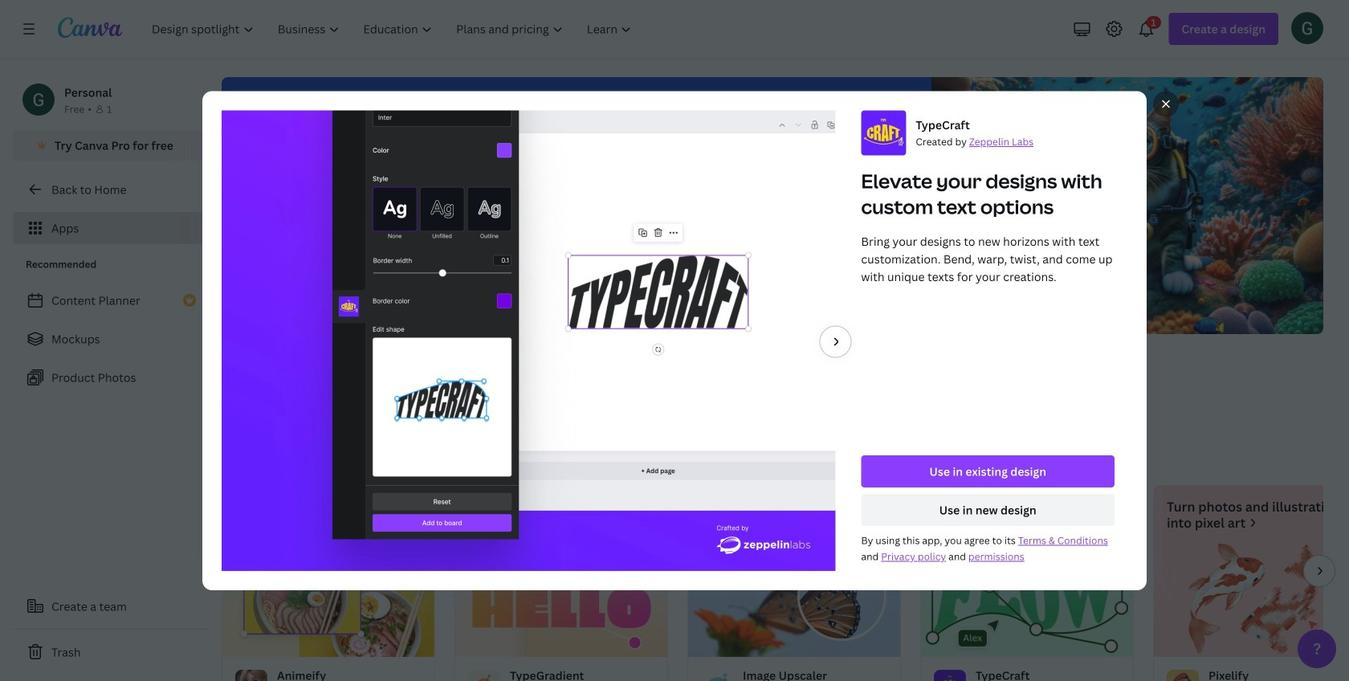 Task type: vqa. For each thing, say whether or not it's contained in the screenshot.
Typecraft image
yes



Task type: locate. For each thing, give the bounding box(es) containing it.
list
[[13, 284, 209, 394]]

an image with a cursor next to a text box containing the prompt "a cat going scuba diving" to generate an image. the generated image of a cat doing scuba diving is behind the text box. image
[[867, 77, 1324, 334]]

typegradient image
[[455, 544, 667, 657]]



Task type: describe. For each thing, give the bounding box(es) containing it.
top level navigation element
[[141, 13, 645, 45]]

image upscaler image
[[688, 544, 900, 657]]

animeify image
[[222, 544, 434, 657]]

pixelify image
[[1154, 544, 1349, 657]]

typecraft image
[[921, 544, 1133, 657]]

Input field to search for apps search field
[[254, 348, 500, 378]]



